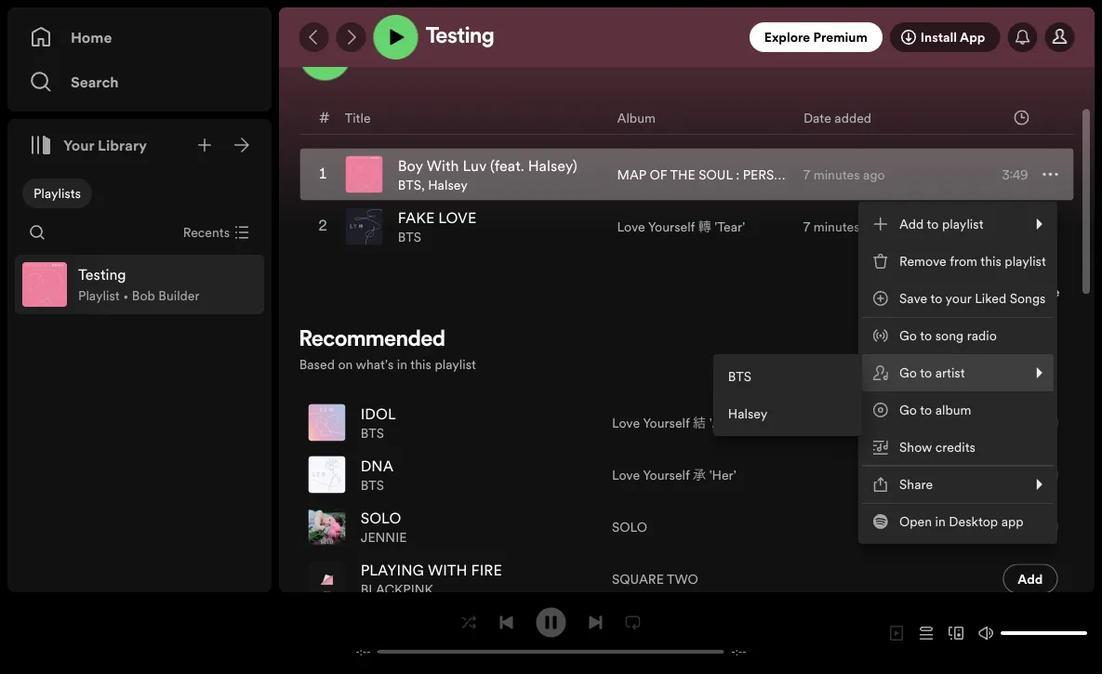 Task type: describe. For each thing, give the bounding box(es) containing it.
main element
[[7, 7, 272, 593]]

home link
[[30, 19, 249, 56]]

solo cell
[[309, 502, 414, 552]]

boy with luv (feat. halsey) row
[[300, 149, 1074, 201]]

halsey inside menu
[[728, 405, 768, 423]]

boy
[[398, 156, 423, 176]]

on
[[338, 356, 353, 374]]

boy with luv (feat. halsey) bts , halsey
[[398, 156, 577, 194]]

playing
[[361, 560, 424, 581]]

title
[[345, 109, 371, 127]]

boy with luv (feat. halsey) cell
[[346, 149, 585, 200]]

find more button
[[999, 283, 1060, 301]]

'tear'
[[715, 218, 745, 236]]

dna link
[[361, 456, 394, 477]]

love yourself 結 'answer'
[[612, 415, 760, 432]]

# column header
[[319, 101, 330, 134]]

bts inside boy with luv (feat. halsey) bts , halsey
[[398, 176, 421, 194]]

love yourself 承 'her' link
[[612, 465, 737, 485]]

bts link for dna
[[361, 477, 384, 494]]

open
[[900, 513, 932, 531]]

install app
[[921, 28, 986, 46]]

轉
[[698, 218, 712, 236]]

3 - from the left
[[732, 645, 736, 659]]

square two
[[612, 571, 699, 588]]

open in desktop app
[[900, 513, 1024, 531]]

love inside the testing 'grid'
[[617, 218, 645, 236]]

playlist • bob builder
[[78, 287, 200, 305]]

find
[[999, 283, 1025, 301]]

with
[[428, 560, 468, 581]]

playing with fire blackpink
[[361, 560, 502, 598]]

'answer'
[[710, 415, 760, 432]]

show
[[900, 439, 933, 456]]

1 :- from the left
[[360, 645, 367, 659]]

to for album
[[920, 401, 932, 419]]

cell for dna
[[1003, 450, 1058, 500]]

fake love link
[[398, 208, 477, 228]]

recommended based on what's in this playlist
[[299, 329, 476, 374]]

idol bts
[[361, 404, 396, 442]]

builder
[[158, 287, 200, 305]]

app
[[960, 28, 986, 46]]

liked
[[975, 290, 1007, 307]]

testing
[[426, 26, 494, 48]]

playlists
[[33, 185, 81, 202]]

blackpink link
[[361, 581, 433, 598]]

,
[[421, 176, 425, 194]]

4 - from the left
[[743, 645, 747, 659]]

# row
[[300, 101, 1074, 135]]

explore
[[765, 28, 811, 46]]

group inside main element
[[15, 255, 264, 314]]

home
[[71, 27, 112, 47]]

love yourself 結 'answer' link
[[612, 413, 760, 433]]

jennie link
[[361, 529, 407, 546]]

desktop
[[949, 513, 999, 531]]

boy with luv (feat. halsey) link
[[398, 156, 577, 176]]

7 for fake love
[[803, 218, 811, 236]]

more
[[1029, 283, 1060, 301]]

'her'
[[710, 467, 737, 484]]

recents
[[183, 224, 230, 241]]

duration element
[[1014, 110, 1029, 125]]

7 for boy with luv (feat. halsey)
[[803, 166, 811, 183]]

1 vertical spatial halsey link
[[717, 395, 859, 433]]

show credits
[[900, 439, 976, 456]]

songs
[[1010, 290, 1046, 307]]

from
[[950, 253, 978, 270]]

playlist
[[78, 287, 120, 305]]

install app link
[[890, 22, 1000, 52]]

to for artist
[[920, 364, 932, 382]]

0 vertical spatial halsey link
[[428, 176, 468, 194]]

bts inside menu
[[728, 368, 752, 386]]

blackpink
[[361, 581, 433, 598]]

bts inside fake love bts
[[398, 228, 421, 246]]

add for add to playlist
[[900, 215, 924, 233]]

list item inside main element
[[15, 255, 264, 314]]

minutes for fake love
[[814, 218, 860, 236]]

go to album link
[[862, 392, 1054, 429]]

what's
[[356, 356, 394, 374]]

explore premium
[[765, 28, 868, 46]]

your
[[946, 290, 972, 307]]

menu containing bts
[[713, 354, 862, 436]]

1 horizontal spatial solo link
[[612, 518, 648, 536]]

this inside recommended based on what's in this playlist
[[411, 356, 432, 374]]

Playlists checkbox
[[22, 179, 92, 208]]

go to artist button
[[862, 354, 1054, 392]]

2 :- from the left
[[736, 645, 743, 659]]

love yourself 轉 'tear' link
[[617, 217, 745, 236]]

solo link inside cell
[[361, 508, 401, 529]]

added
[[835, 109, 872, 127]]

artist
[[936, 364, 965, 382]]

pause image
[[544, 615, 559, 630]]

1 -:-- from the left
[[356, 645, 371, 659]]

solo for solo
[[612, 518, 648, 536]]

3:49
[[1002, 166, 1028, 183]]

add for add
[[1018, 571, 1043, 588]]

go to album
[[900, 401, 972, 419]]

idol
[[361, 404, 396, 424]]

share
[[900, 476, 933, 494]]

install
[[921, 28, 958, 46]]

player controls element
[[334, 608, 769, 659]]

search in your library image
[[30, 225, 45, 240]]

minutes for boy with luv (feat. halsey)
[[814, 166, 860, 183]]

this inside button
[[981, 253, 1002, 270]]

playing with fire link
[[361, 560, 502, 581]]

dna bts
[[361, 456, 394, 494]]

save to your liked songs
[[900, 290, 1046, 307]]

testing grid
[[280, 100, 1094, 254]]

bob
[[132, 287, 155, 305]]

add to playlist button
[[862, 206, 1054, 243]]

playlist inside dropdown button
[[942, 215, 984, 233]]

jennie
[[361, 529, 407, 546]]

top bar and user menu element
[[279, 7, 1095, 67]]

#
[[319, 107, 330, 128]]

search
[[71, 72, 119, 92]]

to for playlist
[[927, 215, 939, 233]]

none search field inside main element
[[22, 218, 52, 247]]

4:02
[[1002, 218, 1028, 236]]

love yourself 承 'her'
[[612, 467, 737, 484]]

•
[[123, 287, 129, 305]]

save to your liked songs button
[[862, 280, 1054, 317]]



Task type: locate. For each thing, give the bounding box(es) containing it.
love yourself 轉 'tear'
[[617, 218, 745, 236]]

承
[[693, 467, 706, 484]]

halsey inside boy with luv (feat. halsey) bts , halsey
[[428, 176, 468, 194]]

bts up fake
[[398, 176, 421, 194]]

love inside 'link'
[[612, 415, 640, 432]]

yourself for idol
[[643, 415, 690, 432]]

solo link up 'square'
[[612, 518, 648, 536]]

in right open
[[936, 513, 946, 531]]

1 minutes from the top
[[814, 166, 860, 183]]

bts link left "love"
[[398, 228, 421, 246]]

add
[[900, 215, 924, 233], [1018, 571, 1043, 588]]

0 vertical spatial 7 minutes ago
[[803, 166, 885, 183]]

yourself left 結
[[643, 415, 690, 432]]

0 horizontal spatial add
[[900, 215, 924, 233]]

to left album
[[920, 401, 932, 419]]

0 vertical spatial this
[[981, 253, 1002, 270]]

go for go to song radio
[[900, 327, 917, 345]]

halsey
[[428, 176, 468, 194], [728, 405, 768, 423]]

2 vertical spatial playlist
[[435, 356, 476, 374]]

bts link up 'answer'
[[717, 358, 859, 395]]

remove
[[900, 253, 947, 270]]

previous image
[[499, 615, 514, 630]]

ago left the add to playlist
[[864, 218, 885, 236]]

with
[[427, 156, 459, 176]]

3 cell from the top
[[1003, 502, 1058, 552]]

add up remove
[[900, 215, 924, 233]]

go to song radio
[[900, 327, 997, 345]]

to for your
[[931, 290, 943, 307]]

to left your
[[931, 290, 943, 307]]

1 7 from the top
[[803, 166, 811, 183]]

2 ago from the top
[[864, 218, 885, 236]]

cell up the add button
[[1003, 502, 1058, 552]]

1 vertical spatial playlist
[[1005, 253, 1047, 270]]

group
[[15, 255, 264, 314]]

connect to a device image
[[949, 626, 964, 641]]

bts inside idol bts
[[361, 424, 384, 442]]

yourself left 承
[[643, 467, 690, 484]]

7 minutes ago inside boy with luv (feat. halsey) row
[[803, 166, 885, 183]]

2 - from the left
[[367, 645, 371, 659]]

yourself left 轉
[[648, 218, 695, 236]]

bts link for idol
[[361, 424, 384, 442]]

square
[[612, 571, 664, 588]]

add inside button
[[1018, 571, 1043, 588]]

solo up 'square'
[[612, 518, 648, 536]]

idol link
[[361, 404, 396, 424]]

library
[[98, 135, 147, 155]]

1 horizontal spatial -:--
[[732, 645, 747, 659]]

1 - from the left
[[356, 645, 360, 659]]

group containing playlist
[[15, 255, 264, 314]]

Recents, List view field
[[168, 218, 261, 247]]

0 horizontal spatial solo link
[[361, 508, 401, 529]]

love for dna
[[612, 467, 640, 484]]

1 cell from the top
[[1003, 398, 1058, 448]]

go left artist
[[900, 364, 917, 382]]

1 go from the top
[[900, 327, 917, 345]]

0 vertical spatial halsey
[[428, 176, 468, 194]]

solo down dna bts
[[361, 508, 401, 529]]

7
[[803, 166, 811, 183], [803, 218, 811, 236]]

premium
[[814, 28, 868, 46]]

next image
[[588, 615, 603, 630]]

credits
[[936, 439, 976, 456]]

yourself inside 'love yourself 結 'answer'' 'link'
[[643, 415, 690, 432]]

0 horizontal spatial -:--
[[356, 645, 371, 659]]

dna cell
[[309, 450, 401, 500]]

ago down added
[[864, 166, 885, 183]]

1 vertical spatial love
[[612, 415, 640, 432]]

1 horizontal spatial this
[[981, 253, 1002, 270]]

fake
[[398, 208, 435, 228]]

list item containing playlist
[[15, 255, 264, 314]]

7 right 'tear' at the right top of page
[[803, 218, 811, 236]]

cell right album
[[1003, 398, 1058, 448]]

2 7 minutes ago from the top
[[803, 218, 885, 236]]

0 vertical spatial love
[[617, 218, 645, 236]]

ago for boy with luv (feat. halsey)
[[864, 166, 885, 183]]

7 down date
[[803, 166, 811, 183]]

solo
[[361, 508, 401, 529], [612, 518, 648, 536]]

2 vertical spatial go
[[900, 401, 917, 419]]

0 horizontal spatial halsey link
[[428, 176, 468, 194]]

halsey right 結
[[728, 405, 768, 423]]

1 vertical spatial 7
[[803, 218, 811, 236]]

playing with fire cell
[[309, 554, 510, 604]]

solo link
[[361, 508, 401, 529], [612, 518, 648, 536]]

go down save
[[900, 327, 917, 345]]

0 horizontal spatial this
[[411, 356, 432, 374]]

yourself inside love yourself 承 'her' link
[[643, 467, 690, 484]]

bts
[[398, 176, 421, 194], [398, 228, 421, 246], [728, 368, 752, 386], [361, 424, 384, 442], [361, 477, 384, 494]]

add to playlist
[[900, 215, 984, 233]]

disable repeat image
[[626, 615, 641, 630]]

0 vertical spatial add
[[900, 215, 924, 233]]

go to song radio button
[[862, 317, 1054, 354]]

solo link down dna bts
[[361, 508, 401, 529]]

2 vertical spatial yourself
[[643, 467, 690, 484]]

1 vertical spatial add
[[1018, 571, 1043, 588]]

None search field
[[22, 218, 52, 247]]

2 vertical spatial cell
[[1003, 502, 1058, 552]]

open in desktop app button
[[862, 503, 1054, 541]]

share button
[[862, 466, 1054, 503]]

0 vertical spatial go
[[900, 327, 917, 345]]

solo inside solo jennie
[[361, 508, 401, 529]]

go up show
[[900, 401, 917, 419]]

1 horizontal spatial halsey link
[[717, 395, 859, 433]]

duration image
[[1014, 110, 1029, 125]]

menu
[[713, 202, 1058, 544], [713, 354, 862, 436]]

yourself for dna
[[643, 467, 690, 484]]

list item
[[15, 255, 264, 314]]

add button
[[1003, 564, 1058, 594]]

search link
[[30, 63, 249, 100]]

bts left "love"
[[398, 228, 421, 246]]

2 -:-- from the left
[[732, 645, 747, 659]]

fire
[[471, 560, 502, 581]]

fake love cell
[[346, 202, 484, 252]]

your
[[63, 135, 94, 155]]

bts link inside boy with luv (feat. halsey) cell
[[398, 176, 421, 194]]

remove from this playlist
[[900, 253, 1047, 270]]

1 vertical spatial this
[[411, 356, 432, 374]]

solo jennie
[[361, 508, 407, 546]]

show credits button
[[862, 429, 1054, 466]]

go for go to album
[[900, 401, 917, 419]]

1 vertical spatial 7 minutes ago
[[803, 218, 885, 236]]

0 vertical spatial cell
[[1003, 398, 1058, 448]]

3:49 cell
[[956, 149, 1058, 200]]

ago for fake love
[[864, 218, 885, 236]]

yourself
[[648, 218, 695, 236], [643, 415, 690, 432], [643, 467, 690, 484]]

1 horizontal spatial :-
[[736, 645, 743, 659]]

0 vertical spatial 7
[[803, 166, 811, 183]]

bts link up dna link
[[361, 424, 384, 442]]

1 horizontal spatial halsey
[[728, 405, 768, 423]]

2 cell from the top
[[1003, 450, 1058, 500]]

minutes inside boy with luv (feat. halsey) row
[[814, 166, 860, 183]]

add inside dropdown button
[[900, 215, 924, 233]]

0 vertical spatial in
[[397, 356, 408, 374]]

to for song
[[920, 327, 932, 345]]

go back image
[[307, 30, 322, 45]]

explore premium button
[[750, 22, 883, 52]]

2 horizontal spatial playlist
[[1005, 253, 1047, 270]]

radio
[[967, 327, 997, 345]]

solo for solo jennie
[[361, 508, 401, 529]]

cell
[[1003, 398, 1058, 448], [1003, 450, 1058, 500], [1003, 502, 1058, 552]]

bts link inside fake love cell
[[398, 228, 421, 246]]

dna
[[361, 456, 394, 477]]

in
[[397, 356, 408, 374], [936, 513, 946, 531]]

1 vertical spatial ago
[[864, 218, 885, 236]]

what's new image
[[1015, 30, 1030, 45]]

1 horizontal spatial solo
[[612, 518, 648, 536]]

1 vertical spatial halsey
[[728, 405, 768, 423]]

square two link
[[612, 571, 699, 588]]

2 minutes from the top
[[814, 218, 860, 236]]

fake love bts
[[398, 208, 477, 246]]

3 go from the top
[[900, 401, 917, 419]]

結
[[693, 415, 706, 432]]

to left song
[[920, 327, 932, 345]]

this
[[981, 253, 1002, 270], [411, 356, 432, 374]]

find more
[[999, 283, 1060, 301]]

playlist inside recommended based on what's in this playlist
[[435, 356, 476, 374]]

to up remove
[[927, 215, 939, 233]]

bts up 'answer'
[[728, 368, 752, 386]]

go inside dropdown button
[[900, 364, 917, 382]]

halsey link right 結
[[717, 395, 859, 433]]

idol cell
[[309, 398, 403, 448]]

2 vertical spatial love
[[612, 467, 640, 484]]

playlist up the from
[[942, 215, 984, 233]]

album
[[617, 109, 656, 127]]

1 vertical spatial go
[[900, 364, 917, 382]]

7 minutes ago
[[803, 166, 885, 183], [803, 218, 885, 236]]

go for go to artist
[[900, 364, 917, 382]]

song
[[936, 327, 964, 345]]

menu containing add to playlist
[[713, 202, 1058, 544]]

volume high image
[[979, 626, 994, 641]]

7 minutes ago for boy with luv (feat. halsey)
[[803, 166, 885, 183]]

1 vertical spatial yourself
[[643, 415, 690, 432]]

0 vertical spatial playlist
[[942, 215, 984, 233]]

love up love yourself 承 'her' link
[[612, 415, 640, 432]]

bts inside dna bts
[[361, 477, 384, 494]]

love
[[617, 218, 645, 236], [612, 415, 640, 432], [612, 467, 640, 484]]

love left 轉
[[617, 218, 645, 236]]

halsey right ,
[[428, 176, 468, 194]]

playlist up find more button
[[1005, 253, 1047, 270]]

Disable repeat checkbox
[[618, 608, 648, 638]]

ago
[[864, 166, 885, 183], [864, 218, 885, 236]]

love left 承
[[612, 467, 640, 484]]

date
[[804, 109, 832, 127]]

1 vertical spatial in
[[936, 513, 946, 531]]

playlist inside button
[[1005, 253, 1047, 270]]

love for idol
[[612, 415, 640, 432]]

go inside button
[[900, 327, 917, 345]]

add down app
[[1018, 571, 1043, 588]]

1 vertical spatial cell
[[1003, 450, 1058, 500]]

this right what's
[[411, 356, 432, 374]]

halsey)
[[528, 156, 577, 176]]

save
[[900, 290, 928, 307]]

0 horizontal spatial halsey
[[428, 176, 468, 194]]

bts link for fake
[[398, 228, 421, 246]]

halsey link right ,
[[428, 176, 468, 194]]

to left artist
[[920, 364, 932, 382]]

this right the from
[[981, 253, 1002, 270]]

based
[[299, 356, 335, 374]]

love
[[438, 208, 477, 228]]

enable shuffle image
[[462, 615, 477, 630]]

0 horizontal spatial playlist
[[435, 356, 476, 374]]

1 ago from the top
[[864, 166, 885, 183]]

0 vertical spatial yourself
[[648, 218, 695, 236]]

two
[[667, 571, 699, 588]]

cell up app
[[1003, 450, 1058, 500]]

ago inside boy with luv (feat. halsey) row
[[864, 166, 885, 183]]

2 go from the top
[[900, 364, 917, 382]]

bts link up solo cell
[[361, 477, 384, 494]]

0 horizontal spatial in
[[397, 356, 408, 374]]

bts up dna link
[[361, 424, 384, 442]]

0 vertical spatial minutes
[[814, 166, 860, 183]]

in inside open in desktop app button
[[936, 513, 946, 531]]

cell for idol
[[1003, 398, 1058, 448]]

luv
[[463, 156, 487, 176]]

yourself inside love yourself 轉 'tear' link
[[648, 218, 695, 236]]

cell for solo
[[1003, 502, 1058, 552]]

your library button
[[22, 127, 155, 164]]

playlist right what's
[[435, 356, 476, 374]]

app
[[1002, 513, 1024, 531]]

in inside recommended based on what's in this playlist
[[397, 356, 408, 374]]

1 horizontal spatial add
[[1018, 571, 1043, 588]]

in right what's
[[397, 356, 408, 374]]

1 horizontal spatial playlist
[[942, 215, 984, 233]]

1 horizontal spatial in
[[936, 513, 946, 531]]

1 7 minutes ago from the top
[[803, 166, 885, 183]]

1 menu from the top
[[713, 202, 1058, 544]]

remove from this playlist button
[[862, 243, 1054, 280]]

-:--
[[356, 645, 371, 659], [732, 645, 747, 659]]

0 vertical spatial ago
[[864, 166, 885, 183]]

0 horizontal spatial solo
[[361, 508, 401, 529]]

7 inside boy with luv (feat. halsey) row
[[803, 166, 811, 183]]

bts link up fake
[[398, 176, 421, 194]]

album
[[936, 401, 972, 419]]

2 menu from the top
[[713, 354, 862, 436]]

-
[[356, 645, 360, 659], [367, 645, 371, 659], [732, 645, 736, 659], [743, 645, 747, 659]]

1 vertical spatial minutes
[[814, 218, 860, 236]]

bts up solo cell
[[361, 477, 384, 494]]

2 7 from the top
[[803, 218, 811, 236]]

0 horizontal spatial :-
[[360, 645, 367, 659]]

date added
[[804, 109, 872, 127]]

go forward image
[[344, 30, 359, 45]]

7 minutes ago for fake love
[[803, 218, 885, 236]]



Task type: vqa. For each thing, say whether or not it's contained in the screenshot.
"FAKE LOVE" link
yes



